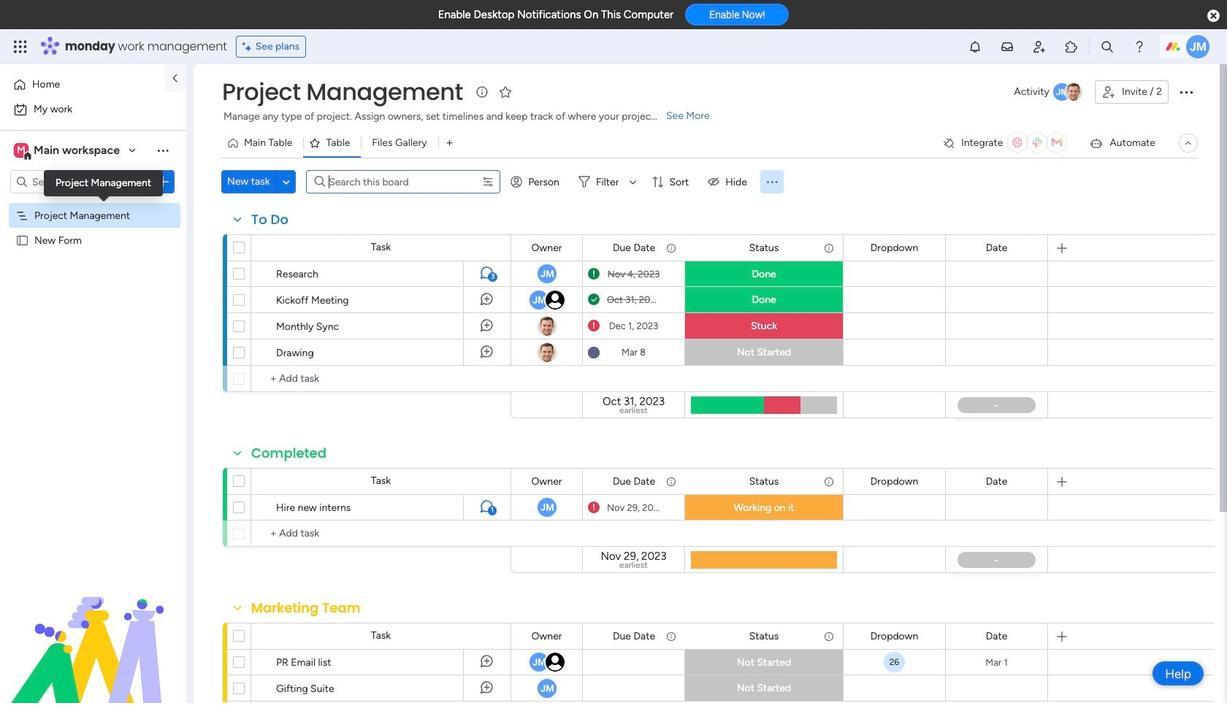 Task type: locate. For each thing, give the bounding box(es) containing it.
v2 done deadline image
[[588, 293, 600, 307]]

workspace image
[[14, 142, 28, 159]]

lottie animation element
[[0, 556, 186, 703]]

search everything image
[[1100, 39, 1115, 54]]

0 vertical spatial v2 overdue deadline image
[[588, 267, 600, 281]]

1 vertical spatial option
[[9, 98, 178, 121]]

options image
[[1178, 83, 1195, 101], [203, 644, 215, 680], [203, 670, 215, 703]]

public board image
[[15, 233, 29, 247]]

2 v2 overdue deadline image from the top
[[588, 319, 600, 333]]

1 vertical spatial v2 overdue deadline image
[[588, 319, 600, 333]]

see plans image
[[242, 39, 255, 55]]

v2 search image
[[314, 174, 325, 190]]

monday marketplace image
[[1064, 39, 1079, 54]]

1 v2 overdue deadline image from the top
[[588, 267, 600, 281]]

option
[[9, 73, 156, 96], [9, 98, 178, 121], [0, 202, 186, 205]]

list box
[[0, 200, 186, 450]]

column information image
[[665, 242, 677, 254], [823, 242, 835, 254], [665, 631, 677, 642]]

3 v2 overdue deadline image from the top
[[588, 501, 600, 515]]

v2 overdue deadline image
[[588, 267, 600, 281], [588, 319, 600, 333], [588, 501, 600, 515]]

None field
[[218, 77, 467, 107], [248, 210, 292, 229], [528, 240, 566, 256], [609, 240, 659, 256], [746, 240, 783, 256], [867, 240, 922, 256], [982, 240, 1011, 256], [248, 444, 330, 463], [528, 474, 566, 490], [609, 474, 659, 490], [746, 474, 783, 490], [867, 474, 922, 490], [982, 474, 1011, 490], [248, 599, 364, 618], [528, 629, 566, 645], [609, 629, 659, 645], [746, 629, 783, 645], [867, 629, 922, 645], [982, 629, 1011, 645], [218, 77, 467, 107], [248, 210, 292, 229], [528, 240, 566, 256], [609, 240, 659, 256], [746, 240, 783, 256], [867, 240, 922, 256], [982, 240, 1011, 256], [248, 444, 330, 463], [528, 474, 566, 490], [609, 474, 659, 490], [746, 474, 783, 490], [867, 474, 922, 490], [982, 474, 1011, 490], [248, 599, 364, 618], [528, 629, 566, 645], [609, 629, 659, 645], [746, 629, 783, 645], [867, 629, 922, 645], [982, 629, 1011, 645]]

2 vertical spatial v2 overdue deadline image
[[588, 501, 600, 515]]

column information image
[[665, 476, 677, 488], [823, 476, 835, 488], [823, 631, 835, 642]]

search options image
[[482, 176, 494, 188]]

0 vertical spatial option
[[9, 73, 156, 96]]

collapse board header image
[[1183, 137, 1194, 149]]

Search this board field
[[325, 172, 444, 192]]

add view image
[[447, 138, 453, 149]]

dapulse close image
[[1207, 9, 1220, 23]]

+ Add task text field
[[259, 370, 504, 388]]



Task type: vqa. For each thing, say whether or not it's contained in the screenshot.
bottommost + Add task TEXT BOX
yes



Task type: describe. For each thing, give the bounding box(es) containing it.
update feed image
[[1000, 39, 1015, 54]]

lottie animation image
[[0, 556, 186, 703]]

workspace options image
[[156, 143, 170, 158]]

help image
[[1132, 39, 1147, 54]]

angle down image
[[283, 176, 290, 187]]

jeremy miller image
[[1186, 35, 1210, 58]]

show board description image
[[473, 85, 491, 99]]

menu image
[[765, 175, 779, 189]]

notifications image
[[968, 39, 982, 54]]

+ Add task text field
[[259, 525, 504, 543]]

options image
[[156, 175, 170, 189]]

add to favorites image
[[498, 84, 513, 99]]

Search in workspace field
[[31, 173, 122, 190]]

arrow down image
[[624, 173, 642, 191]]

invite members image
[[1032, 39, 1047, 54]]

workspace selection element
[[14, 142, 122, 161]]

2 vertical spatial option
[[0, 202, 186, 205]]

select product image
[[13, 39, 28, 54]]



